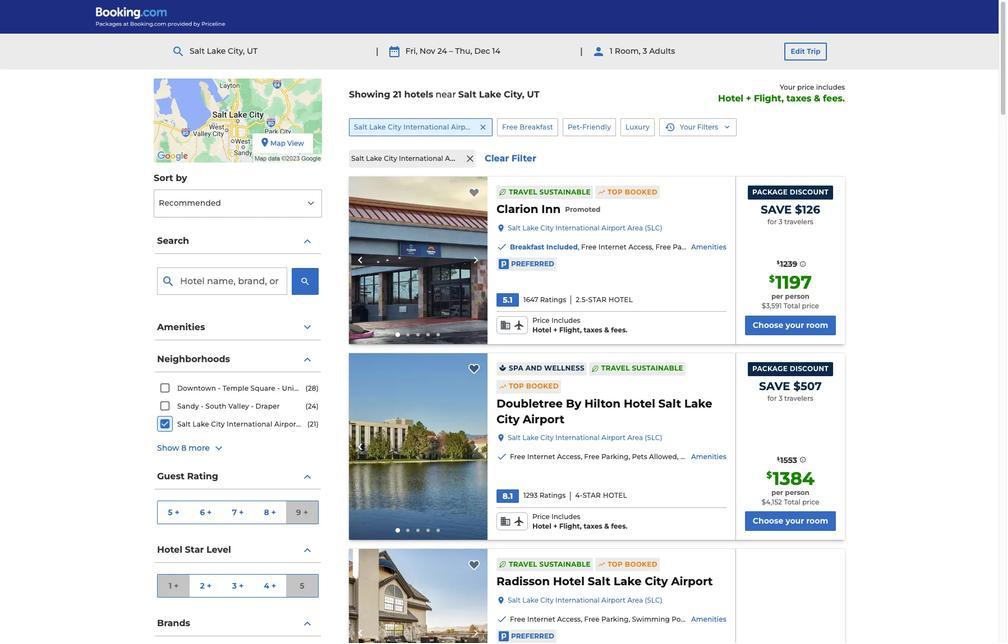 Task type: vqa. For each thing, say whether or not it's contained in the screenshot.
1st the Choose your room from the bottom of the page
yes



Task type: locate. For each thing, give the bounding box(es) containing it.
2.5-
[[576, 296, 588, 304]]

3 right 2 + button
[[232, 581, 237, 591]]

1 for 3 travelers from the top
[[768, 218, 814, 226]]

swimming pool image
[[349, 550, 488, 644]]

star right 1647 ratings
[[588, 296, 607, 304]]

friendly
[[582, 123, 611, 131]]

price for 1384
[[532, 513, 550, 521]]

travel for hotel
[[509, 561, 537, 569]]

choose for 1197
[[753, 320, 783, 330]]

your down $ 1384 per person $4,152 total price
[[786, 516, 804, 527]]

1 travelers from the top
[[784, 218, 814, 226]]

1 vertical spatial go to image #3 image
[[417, 529, 420, 533]]

sandy
[[177, 402, 199, 411]]

0 vertical spatial go to image #4 image
[[427, 333, 430, 337]]

0 vertical spatial go to image #3 image
[[417, 333, 420, 337]]

+ for 3 +
[[239, 581, 244, 591]]

1 package from the top
[[752, 188, 788, 197]]

internet
[[599, 243, 627, 251]]

discount up $507
[[790, 365, 829, 373]]

0 vertical spatial &
[[814, 93, 821, 104]]

2 vertical spatial top
[[608, 561, 623, 569]]

4-
[[575, 492, 583, 500]]

price down 1197
[[802, 302, 819, 310]]

for 3 travelers
[[768, 218, 814, 226], [768, 394, 814, 403]]

1 vertical spatial photo carousel region
[[349, 353, 488, 541]]

0 vertical spatial choose your room button
[[745, 316, 836, 335]]

top for clarion inn
[[608, 188, 623, 196]]

price inside $ 1384 per person $4,152 total price
[[802, 498, 819, 506]]

go to image #1 image
[[396, 333, 400, 337], [396, 529, 400, 533]]

+ for 9 +
[[303, 508, 308, 518]]

2 go to image #4 image from the top
[[427, 529, 430, 533]]

1 for 1 +
[[169, 581, 172, 591]]

| for 1 room, 3 adults
[[580, 46, 583, 57]]

2.5-star hotel
[[576, 296, 633, 304]]

travel sustainable up inn
[[509, 188, 591, 196]]

1 vertical spatial 5
[[300, 581, 304, 591]]

1 vertical spatial go to image #2 image
[[407, 529, 410, 533]]

$ left '1384'
[[766, 470, 772, 481]]

2 your from the top
[[786, 516, 804, 527]]

2 choose your room from the top
[[753, 516, 828, 527]]

$ inside $ 1553
[[777, 456, 780, 462]]

1 vertical spatial ut
[[527, 89, 540, 100]]

choose your room button down $3,591
[[745, 316, 836, 335]]

0 horizontal spatial 1
[[169, 581, 172, 591]]

0 vertical spatial go to image #1 image
[[396, 333, 400, 337]]

0 vertical spatial person
[[785, 292, 810, 301]]

1 vertical spatial your
[[786, 516, 804, 527]]

0 horizontal spatial |
[[376, 46, 379, 57]]

2 property building image from the top
[[349, 353, 488, 541]]

0 vertical spatial package discount
[[752, 188, 829, 197]]

|
[[376, 46, 379, 57], [580, 46, 583, 57]]

top booked for inn
[[608, 188, 658, 196]]

7 +
[[232, 508, 244, 518]]

1 vertical spatial includes
[[552, 513, 581, 521]]

2 vertical spatial booked
[[625, 561, 658, 569]]

2 vertical spatial fees.
[[611, 522, 628, 531]]

total for 1384
[[784, 498, 801, 506]]

2 includes from the top
[[552, 513, 581, 521]]

person inside $ 1384 per person $4,152 total price
[[785, 489, 810, 497]]

1 go to image #4 image from the top
[[427, 333, 430, 337]]

hotel right hilton
[[624, 397, 655, 411]]

search
[[157, 236, 189, 246]]

travelers down save $126
[[784, 218, 814, 226]]

choose your room down $3,591
[[753, 320, 828, 330]]

2 price from the top
[[532, 513, 550, 521]]

your for your price includes hotel + flight, taxes & fees.
[[780, 83, 796, 91]]

(slc) down radisson hotel salt lake city airport
[[645, 597, 662, 605]]

24
[[437, 46, 447, 56]]

$ for 1239
[[777, 260, 780, 265]]

8 left more on the bottom
[[181, 443, 186, 454]]

2 person from the top
[[785, 489, 810, 497]]

travel sustainable up radisson
[[509, 561, 591, 569]]

1 for from the top
[[768, 218, 777, 226]]

price includes hotel + flight, taxes & fees. down 4-
[[532, 513, 628, 531]]

your inside your price includes hotel + flight, taxes & fees.
[[780, 83, 796, 91]]

and
[[526, 364, 542, 373]]

price
[[797, 83, 814, 91], [802, 302, 819, 310], [802, 498, 819, 506]]

6 + button
[[190, 502, 222, 524]]

inn
[[542, 203, 561, 216]]

discount up $126
[[790, 188, 829, 197]]

1 vertical spatial total
[[784, 498, 801, 506]]

$507
[[794, 380, 822, 393]]

preferred
[[511, 260, 554, 268], [511, 632, 554, 641]]

travel for inn
[[509, 188, 537, 196]]

taxes down 2.5-
[[584, 326, 602, 334]]

for 3 travelers down save $507
[[768, 394, 814, 403]]

city inside radisson hotel salt lake city airport element
[[645, 575, 668, 589]]

go to image #3 image
[[417, 333, 420, 337], [417, 529, 420, 533]]

for 3 travelers down save $126
[[768, 218, 814, 226]]

1 horizontal spatial free
[[581, 243, 597, 251]]

room down $ 1197 per person $3,591 total price
[[806, 320, 828, 330]]

1 go to image #5 image from the top
[[437, 333, 440, 337]]

edit trip button
[[784, 43, 827, 61]]

flight, for 1197
[[559, 326, 582, 334]]

1 vertical spatial your
[[680, 123, 696, 131]]

more
[[189, 443, 210, 454]]

free breakfast
[[502, 123, 553, 131]]

0 vertical spatial save
[[761, 203, 792, 217]]

free right access,
[[656, 243, 671, 251]]

star for 1384
[[583, 492, 601, 500]]

&
[[814, 93, 821, 104], [604, 326, 609, 334], [604, 522, 609, 531]]

1 person from the top
[[785, 292, 810, 301]]

clarion
[[497, 203, 538, 216]]

travel
[[509, 188, 537, 196], [601, 364, 630, 373], [509, 561, 537, 569]]

1 vertical spatial star
[[583, 492, 601, 500]]

discount
[[790, 188, 829, 197], [790, 365, 829, 373]]

5.1
[[503, 295, 513, 305]]

2 package discount from the top
[[752, 365, 829, 373]]

star
[[588, 296, 607, 304], [583, 492, 601, 500], [185, 545, 204, 555]]

choose for 1384
[[753, 516, 783, 527]]

0 vertical spatial per
[[772, 292, 783, 301]]

0 vertical spatial your
[[780, 83, 796, 91]]

hotel right radisson
[[553, 575, 585, 589]]

fees. for 1197
[[611, 326, 628, 334]]

& for 1384
[[604, 522, 609, 531]]

1 property building image from the top
[[349, 177, 488, 344]]

room for 1384
[[806, 516, 828, 527]]

2 discount from the top
[[790, 365, 829, 373]]

flight, inside your price includes hotel + flight, taxes & fees.
[[754, 93, 784, 104]]

(slc)
[[496, 123, 514, 131], [488, 155, 506, 163], [645, 224, 662, 232], [319, 420, 337, 429], [645, 434, 662, 442], [645, 597, 662, 605]]

1 vertical spatial for
[[768, 394, 777, 403]]

city,
[[228, 46, 245, 56], [504, 89, 524, 100]]

your inside button
[[680, 123, 696, 131]]

1 vertical spatial go to image #5 image
[[437, 529, 440, 533]]

2 for 3 travelers from the top
[[768, 394, 814, 403]]

your down $ 1197 per person $3,591 total price
[[786, 320, 804, 330]]

5 left 6
[[168, 508, 173, 518]]

taxes down 4-star hotel
[[584, 522, 602, 531]]

1 vertical spatial room
[[806, 516, 828, 527]]

$ inside $ 1384 per person $4,152 total price
[[766, 470, 772, 481]]

2 room from the top
[[806, 516, 828, 527]]

1 horizontal spatial ut
[[527, 89, 540, 100]]

travel sustainable for hotel
[[509, 561, 591, 569]]

breakfast
[[520, 123, 553, 131], [510, 243, 544, 251]]

edit trip
[[791, 47, 821, 56]]

taxes
[[787, 93, 812, 104], [584, 326, 602, 334], [584, 522, 602, 531]]

0 vertical spatial property building image
[[349, 177, 488, 344]]

star right 1293 ratings
[[583, 492, 601, 500]]

1 | from the left
[[376, 46, 379, 57]]

free right ,
[[581, 243, 597, 251]]

per inside $ 1197 per person $3,591 total price
[[772, 292, 783, 301]]

price includes hotel + flight, taxes & fees. down 2.5-
[[532, 317, 628, 334]]

8 +
[[264, 508, 276, 518]]

save left $126
[[761, 203, 792, 217]]

travelers down save $507
[[784, 394, 814, 403]]

choose your room button down $4,152
[[745, 512, 836, 532]]

top booked up access,
[[608, 188, 658, 196]]

city inside 'doubletree by hilton hotel salt lake city airport'
[[497, 413, 520, 426]]

7 + button
[[222, 502, 254, 524]]

room down $ 1384 per person $4,152 total price
[[806, 516, 828, 527]]

0 vertical spatial discount
[[790, 188, 829, 197]]

go to image #4 image
[[427, 333, 430, 337], [427, 529, 430, 533]]

salt lake city international airport area (slc) button
[[349, 150, 506, 168]]

price includes hotel + flight, taxes & fees. for 1197
[[532, 317, 628, 334]]

0 vertical spatial top booked
[[608, 188, 658, 196]]

booked for inn
[[625, 188, 658, 196]]

1 includes from the top
[[552, 317, 581, 325]]

hotel right 4-
[[603, 492, 627, 500]]

0 vertical spatial for
[[768, 218, 777, 226]]

0 vertical spatial go to image #5 image
[[437, 333, 440, 337]]

package discount for 1197
[[752, 188, 829, 197]]

nov
[[420, 46, 435, 56]]

2 go to image #1 image from the top
[[396, 529, 400, 533]]

fees. down includes
[[823, 93, 845, 104]]

top for radisson hotel salt lake city airport
[[608, 561, 623, 569]]

0 vertical spatial top
[[608, 188, 623, 196]]

top booked
[[608, 188, 658, 196], [509, 382, 559, 391], [608, 561, 658, 569]]

go to image #2 image
[[407, 333, 410, 337], [407, 529, 410, 533]]

city inside salt lake city international airport area (slc) button
[[384, 155, 397, 163]]

for 3 travelers for 1384
[[768, 394, 814, 403]]

0 vertical spatial go to image #2 image
[[407, 333, 410, 337]]

total right $3,591
[[784, 302, 800, 310]]

save $507
[[759, 380, 822, 393]]

per up $4,152
[[772, 489, 783, 497]]

+ for 7 +
[[239, 508, 244, 518]]

+ for 6 +
[[207, 508, 212, 518]]

1 your from the top
[[786, 320, 804, 330]]

1 choose your room button from the top
[[745, 316, 836, 335]]

1 room, 3 adults
[[610, 46, 675, 56]]

choose your room down $4,152
[[753, 516, 828, 527]]

airport inside 'doubletree by hilton hotel salt lake city airport'
[[523, 413, 565, 426]]

5 inside 5 + button
[[168, 508, 173, 518]]

+ inside button
[[239, 581, 244, 591]]

2 choose from the top
[[753, 516, 783, 527]]

amenities for clarion inn
[[691, 243, 727, 251]]

access,
[[629, 243, 654, 251]]

booking.com packages image
[[95, 7, 226, 27]]

0 horizontal spatial 5
[[168, 508, 173, 518]]

salt inside 'doubletree by hilton hotel salt lake city airport'
[[659, 397, 681, 411]]

travel up radisson
[[509, 561, 537, 569]]

doubletree by hilton hotel salt lake city airport element
[[497, 396, 727, 427]]

price down 1293 ratings
[[532, 513, 550, 521]]

ro
[[999, 243, 1007, 251]]

travel sustainable
[[509, 188, 591, 196], [601, 364, 683, 373], [509, 561, 591, 569]]

2 vertical spatial top booked
[[608, 561, 658, 569]]

price down '1384'
[[802, 498, 819, 506]]

ratings for 1197
[[540, 296, 566, 304]]

total inside $ 1197 per person $3,591 total price
[[784, 302, 800, 310]]

1 discount from the top
[[790, 188, 829, 197]]

amenities
[[691, 243, 727, 251], [157, 322, 205, 333], [691, 453, 727, 461], [691, 616, 727, 624]]

2 for from the top
[[768, 394, 777, 403]]

0 vertical spatial travelers
[[784, 218, 814, 226]]

map
[[270, 139, 286, 148]]

hotel inside 'doubletree by hilton hotel salt lake city airport'
[[624, 397, 655, 411]]

lake inside 'doubletree by hilton hotel salt lake city airport'
[[685, 397, 712, 411]]

2 choose your room button from the top
[[745, 512, 836, 532]]

flight,
[[754, 93, 784, 104], [559, 326, 582, 334], [559, 522, 582, 531]]

0 vertical spatial 8
[[181, 443, 186, 454]]

2 vertical spatial travel sustainable
[[509, 561, 591, 569]]

guest
[[157, 471, 185, 482]]

go to image #4 image for 1197
[[427, 333, 430, 337]]

1 go to image #3 image from the top
[[417, 333, 420, 337]]

package up save $507
[[752, 365, 788, 373]]

1 vertical spatial price
[[802, 302, 819, 310]]

0 vertical spatial total
[[784, 302, 800, 310]]

0 horizontal spatial your
[[680, 123, 696, 131]]

filters
[[697, 123, 718, 131]]

top up "internet"
[[608, 188, 623, 196]]

area down doubletree by hilton hotel salt lake city airport element
[[627, 434, 643, 442]]

0 vertical spatial 1
[[610, 46, 613, 56]]

booked down spa and wellness
[[526, 382, 559, 391]]

person down 1553
[[785, 489, 810, 497]]

1384
[[773, 468, 815, 490]]

1 vertical spatial package
[[752, 365, 788, 373]]

1 horizontal spatial city,
[[504, 89, 524, 100]]

1 vertical spatial ratings
[[540, 492, 566, 500]]

1 price from the top
[[532, 317, 550, 325]]

taxes for 1197
[[584, 326, 602, 334]]

hotel up 1 +
[[157, 545, 182, 555]]

+
[[746, 93, 751, 104], [553, 326, 557, 334], [175, 508, 180, 518], [207, 508, 212, 518], [239, 508, 244, 518], [271, 508, 276, 518], [303, 508, 308, 518], [553, 522, 557, 531], [174, 581, 179, 591], [207, 581, 212, 591], [239, 581, 244, 591], [271, 581, 276, 591]]

includes down 2.5-
[[552, 317, 581, 325]]

4-star hotel
[[575, 492, 627, 500]]

1 inside button
[[169, 581, 172, 591]]

$ inside $ 1239
[[777, 260, 780, 265]]

1 room from the top
[[806, 320, 828, 330]]

per inside $ 1384 per person $4,152 total price
[[772, 489, 783, 497]]

showing
[[349, 89, 390, 100]]

your left the filters
[[680, 123, 696, 131]]

top booked up the doubletree
[[509, 382, 559, 391]]

0 vertical spatial taxes
[[787, 93, 812, 104]]

0 vertical spatial preferred
[[511, 260, 554, 268]]

2 vertical spatial price
[[802, 498, 819, 506]]

1 preferred from the top
[[511, 260, 554, 268]]

0 horizontal spatial city,
[[228, 46, 245, 56]]

free up clear filter
[[502, 123, 518, 131]]

price for 1384
[[802, 498, 819, 506]]

save for 1197
[[761, 203, 792, 217]]

area left filter
[[471, 155, 487, 163]]

top
[[608, 188, 623, 196], [509, 382, 524, 391], [608, 561, 623, 569]]

1 vertical spatial choose your room
[[753, 516, 828, 527]]

1 vertical spatial for 3 travelers
[[768, 394, 814, 403]]

$ left 1239
[[777, 260, 780, 265]]

go to image #2 image for 1197
[[407, 333, 410, 337]]

hotel inside your price includes hotel + flight, taxes & fees.
[[718, 93, 744, 104]]

0 vertical spatial price includes hotel + flight, taxes & fees.
[[532, 317, 628, 334]]

hotel star level
[[157, 545, 231, 555]]

1 vertical spatial fees.
[[611, 326, 628, 334]]

booked for hotel
[[625, 561, 658, 569]]

1 vertical spatial save
[[759, 380, 790, 393]]

2 vertical spatial flight,
[[559, 522, 582, 531]]

1 choose from the top
[[753, 320, 783, 330]]

2 travelers from the top
[[784, 394, 814, 403]]

package for 1384
[[752, 365, 788, 373]]

1 vertical spatial &
[[604, 326, 609, 334]]

clear filter
[[485, 153, 536, 164]]

1 vertical spatial price
[[532, 513, 550, 521]]

–
[[449, 46, 453, 56]]

ratings for 1384
[[540, 492, 566, 500]]

1 per from the top
[[772, 292, 783, 301]]

2 vertical spatial travel
[[509, 561, 537, 569]]

0 vertical spatial price
[[532, 317, 550, 325]]

top booked up radisson hotel salt lake city airport
[[608, 561, 658, 569]]

fees. down 4-star hotel
[[611, 522, 628, 531]]

per up $3,591
[[772, 292, 783, 301]]

clarion inn - promoted element
[[497, 202, 601, 217]]

taxes down edit
[[787, 93, 812, 104]]

1 go to image #1 image from the top
[[396, 333, 400, 337]]

for 3 travelers for 1197
[[768, 218, 814, 226]]

includes down 4-
[[552, 513, 581, 521]]

preferred down included
[[511, 260, 554, 268]]

$ 1553
[[777, 455, 797, 466]]

0 vertical spatial room
[[806, 320, 828, 330]]

go to image #4 image for 1384
[[427, 529, 430, 533]]

0 vertical spatial ratings
[[540, 296, 566, 304]]

$ left 1553
[[777, 456, 780, 462]]

2 go to image #3 image from the top
[[417, 529, 420, 533]]

ratings right 1293
[[540, 492, 566, 500]]

8 + button
[[254, 502, 286, 524]]

5 inside 5 button
[[300, 581, 304, 591]]

0 vertical spatial flight,
[[754, 93, 784, 104]]

| left "fri,"
[[376, 46, 379, 57]]

1 vertical spatial go to image #1 image
[[396, 529, 400, 533]]

| left room,
[[580, 46, 583, 57]]

0 vertical spatial package
[[752, 188, 788, 197]]

neighborhoods
[[157, 354, 230, 365]]

1 horizontal spatial |
[[580, 46, 583, 57]]

includes for 1384
[[552, 513, 581, 521]]

1 price includes hotel + flight, taxes & fees. from the top
[[532, 317, 628, 334]]

2 go to image #2 image from the top
[[407, 529, 410, 533]]

amenities inside amenities dropdown button
[[157, 322, 205, 333]]

ut
[[247, 46, 258, 56], [527, 89, 540, 100]]

save for 1384
[[759, 380, 790, 393]]

save left $507
[[759, 380, 790, 393]]

2 preferred from the top
[[511, 632, 554, 641]]

0 vertical spatial your
[[786, 320, 804, 330]]

price
[[532, 317, 550, 325], [532, 513, 550, 521]]

2 vertical spatial taxes
[[584, 522, 602, 531]]

package up save $126
[[752, 188, 788, 197]]

area up access,
[[627, 224, 643, 232]]

+ for 8 +
[[271, 508, 276, 518]]

total
[[784, 302, 800, 310], [784, 498, 801, 506]]

person down 1239
[[785, 292, 810, 301]]

1 vertical spatial package discount
[[752, 365, 829, 373]]

1 vertical spatial price includes hotel + flight, taxes & fees.
[[532, 513, 628, 531]]

choose your room for 1384
[[753, 516, 828, 527]]

your price includes hotel + flight, taxes & fees.
[[718, 83, 845, 104]]

your down edit
[[780, 83, 796, 91]]

1 left room,
[[610, 46, 613, 56]]

person
[[785, 292, 810, 301], [785, 489, 810, 497]]

1 vertical spatial choose
[[753, 516, 783, 527]]

5 button
[[286, 575, 318, 598]]

(slc) left filter
[[488, 155, 506, 163]]

guest rating button
[[155, 465, 321, 490]]

8 right 7 +
[[264, 508, 269, 518]]

(slc) right (21)
[[319, 420, 337, 429]]

2 price includes hotel + flight, taxes & fees. from the top
[[532, 513, 628, 531]]

show 8 more
[[157, 443, 210, 454]]

total inside $ 1384 per person $4,152 total price
[[784, 498, 801, 506]]

0 vertical spatial fees.
[[823, 93, 845, 104]]

2 vertical spatial sustainable
[[540, 561, 591, 569]]

5 +
[[168, 508, 180, 518]]

1 vertical spatial top booked
[[509, 382, 559, 391]]

city
[[388, 123, 402, 131], [384, 155, 397, 163], [541, 224, 554, 232], [497, 413, 520, 426], [211, 420, 225, 429], [541, 434, 554, 442], [645, 575, 668, 589], [541, 597, 554, 605]]

1 photo carousel region from the top
[[349, 177, 488, 344]]

package
[[752, 188, 788, 197], [752, 365, 788, 373]]

radisson
[[497, 575, 550, 589]]

hotel up expand "image"
[[718, 93, 744, 104]]

& down includes
[[814, 93, 821, 104]]

booked up access,
[[625, 188, 658, 196]]

0 vertical spatial travel
[[509, 188, 537, 196]]

top booked for hotel
[[608, 561, 658, 569]]

1 choose your room from the top
[[753, 320, 828, 330]]

radisson hotel salt lake city airport element
[[497, 574, 713, 590]]

3 + button
[[222, 575, 254, 598]]

2 | from the left
[[580, 46, 583, 57]]

2 package from the top
[[752, 365, 788, 373]]

price left includes
[[797, 83, 814, 91]]

8.1
[[503, 491, 513, 502]]

& down 4-star hotel
[[604, 522, 609, 531]]

top up radisson hotel salt lake city airport
[[608, 561, 623, 569]]

1 vertical spatial discount
[[790, 365, 829, 373]]

Hotel name, brand, or keyword text field
[[157, 268, 287, 295]]

go to image #5 image for 1384
[[437, 529, 440, 533]]

1 horizontal spatial 8
[[264, 508, 269, 518]]

property building image
[[349, 177, 488, 344], [349, 353, 488, 541]]

price for 1197
[[532, 317, 550, 325]]

your for 1197
[[786, 320, 804, 330]]

0 vertical spatial choose your room
[[753, 320, 828, 330]]

1 package discount from the top
[[752, 188, 829, 197]]

wellness
[[544, 364, 585, 373]]

for down save $126
[[768, 218, 777, 226]]

& down 2.5-star hotel
[[604, 326, 609, 334]]

2 vertical spatial &
[[604, 522, 609, 531]]

salt lake city international airport area (slc)
[[354, 123, 514, 131], [351, 155, 506, 163], [508, 224, 662, 232], [177, 420, 337, 429], [508, 434, 662, 442], [508, 597, 662, 605]]

booked up radisson hotel salt lake city airport
[[625, 561, 658, 569]]

2 vertical spatial star
[[185, 545, 204, 555]]

price inside $ 1197 per person $3,591 total price
[[802, 302, 819, 310]]

1 vertical spatial property building image
[[349, 353, 488, 541]]

travel sustainable for inn
[[509, 188, 591, 196]]

discount for 1197
[[790, 188, 829, 197]]

1 vertical spatial person
[[785, 489, 810, 497]]

package discount up save $126
[[752, 188, 829, 197]]

$
[[777, 260, 780, 265], [769, 274, 775, 285], [777, 456, 780, 462], [766, 470, 772, 481]]

1 go to image #2 image from the top
[[407, 333, 410, 337]]

person inside $ 1197 per person $3,591 total price
[[785, 292, 810, 301]]

fees. down 2.5-star hotel
[[611, 326, 628, 334]]

1 vertical spatial preferred
[[511, 632, 554, 641]]

+ for 5 +
[[175, 508, 180, 518]]

go to image #5 image
[[437, 333, 440, 337], [437, 529, 440, 533]]

hotel inside dropdown button
[[157, 545, 182, 555]]

south
[[206, 402, 227, 411]]

amenities for doubletree by hilton hotel salt lake city airport
[[691, 453, 727, 461]]

star left level
[[185, 545, 204, 555]]

choose your room
[[753, 320, 828, 330], [753, 516, 828, 527]]

0 vertical spatial travel sustainable
[[509, 188, 591, 196]]

1 horizontal spatial 5
[[300, 581, 304, 591]]

0 vertical spatial star
[[588, 296, 607, 304]]

1 vertical spatial go to image #4 image
[[427, 529, 430, 533]]

$ 1197 per person $3,591 total price
[[762, 272, 819, 310]]

0 vertical spatial price
[[797, 83, 814, 91]]

$ inside $ 1197 per person $3,591 total price
[[769, 274, 775, 285]]

2 per from the top
[[772, 489, 783, 497]]

photo carousel region
[[349, 177, 488, 344], [349, 353, 488, 541], [349, 550, 488, 644]]

your for your filters
[[680, 123, 696, 131]]

airport inside button
[[445, 155, 469, 163]]

2 go to image #5 image from the top
[[437, 529, 440, 533]]

- right square on the bottom left
[[277, 384, 280, 393]]

1 horizontal spatial your
[[780, 83, 796, 91]]

$ left 1197
[[769, 274, 775, 285]]

2 photo carousel region from the top
[[349, 353, 488, 541]]

0 vertical spatial booked
[[625, 188, 658, 196]]

sustainable for clarion inn
[[540, 188, 591, 196]]

allowed,
[[721, 243, 750, 251]]

go to image #2 image for 1384
[[407, 529, 410, 533]]



Task type: describe. For each thing, give the bounding box(es) containing it.
go to image #3 image for 1197
[[417, 333, 420, 337]]

amenities button
[[155, 315, 321, 341]]

hotel right 2.5-
[[609, 296, 633, 304]]

+ for 2 +
[[207, 581, 212, 591]]

$3,591
[[762, 302, 782, 310]]

1293
[[524, 492, 538, 500]]

doubletree
[[497, 397, 563, 411]]

park
[[319, 384, 335, 393]]

filter
[[512, 153, 536, 164]]

per for 1384
[[772, 489, 783, 497]]

3 down save $126
[[779, 218, 783, 226]]

discount for 1384
[[790, 365, 829, 373]]

person for 1197
[[785, 292, 810, 301]]

amenities for radisson hotel salt lake city airport
[[691, 616, 727, 624]]

save $126
[[761, 203, 820, 217]]

(slc) inside salt lake city international airport area (slc) button
[[488, 155, 506, 163]]

spa and wellness
[[509, 364, 585, 373]]

adults
[[649, 46, 675, 56]]

lake inside button
[[366, 155, 382, 163]]

center,
[[837, 243, 862, 251]]

swimming
[[752, 243, 790, 251]]

area inside salt lake city international airport area (slc) button
[[471, 155, 487, 163]]

shuttle,
[[890, 243, 917, 251]]

area down radisson hotel salt lake city airport
[[627, 597, 643, 605]]

edit
[[791, 47, 805, 56]]

valley
[[228, 402, 249, 411]]

choose your room button for 1384
[[745, 512, 836, 532]]

area up clear
[[478, 123, 494, 131]]

3 +
[[232, 581, 244, 591]]

travelers for 1384
[[784, 394, 814, 403]]

$ for 1384
[[766, 470, 772, 481]]

choose your room button for 1197
[[745, 316, 836, 335]]

5 for 5 +
[[168, 508, 173, 518]]

level
[[206, 545, 231, 555]]

view
[[287, 139, 304, 148]]

sort by
[[154, 173, 187, 183]]

1 vertical spatial sustainable
[[632, 364, 683, 373]]

1239
[[780, 259, 798, 269]]

3 inside button
[[232, 581, 237, 591]]

spa
[[509, 364, 524, 373]]

guest rating
[[157, 471, 218, 482]]

person for 1384
[[785, 489, 810, 497]]

0 horizontal spatial ut
[[247, 46, 258, 56]]

clarion inn
[[497, 203, 561, 216]]

(slc) down doubletree by hilton hotel salt lake city airport element
[[645, 434, 662, 442]]

hotel down 1293 ratings
[[532, 522, 551, 531]]

pet-friendly
[[568, 123, 611, 131]]

9
[[296, 508, 301, 518]]

1647 ratings
[[524, 296, 566, 304]]

per for 1197
[[772, 292, 783, 301]]

0 horizontal spatial free
[[502, 123, 518, 131]]

+ inside your price includes hotel + flight, taxes & fees.
[[746, 93, 751, 104]]

near
[[436, 89, 456, 100]]

3 right room,
[[643, 46, 647, 56]]

area down (24)
[[301, 420, 317, 429]]

0 vertical spatial city,
[[228, 46, 245, 56]]

university
[[282, 384, 317, 393]]

property building image for 1384
[[349, 353, 488, 541]]

trip
[[807, 47, 821, 56]]

salt inside button
[[351, 155, 364, 163]]

1 vertical spatial travel sustainable
[[601, 364, 683, 373]]

star for 1197
[[588, 296, 607, 304]]

& for 1197
[[604, 326, 609, 334]]

fri,
[[406, 46, 418, 56]]

your filters
[[680, 123, 718, 131]]

- right valley
[[251, 402, 254, 411]]

5 for 5
[[300, 581, 304, 591]]

1 for 1 room, 3 adults
[[610, 46, 613, 56]]

breakfast included , free internet access, free parking, pets allowed, swimming pool, fitness center, airport shuttle, restaurant, accessible ro
[[510, 243, 1007, 251]]

1 vertical spatial breakfast
[[510, 243, 544, 251]]

show
[[157, 443, 179, 454]]

- left temple
[[218, 384, 221, 393]]

flight, for 1384
[[559, 522, 582, 531]]

1 vertical spatial booked
[[526, 382, 559, 391]]

fees. for 1384
[[611, 522, 628, 531]]

by
[[566, 397, 581, 411]]

| for fri, nov 24 – thu, dec 14
[[376, 46, 379, 57]]

$ for 1197
[[769, 274, 775, 285]]

2 horizontal spatial free
[[656, 243, 671, 251]]

draper
[[256, 402, 280, 411]]

for for 1384
[[768, 394, 777, 403]]

international inside salt lake city international airport area (slc) button
[[399, 155, 443, 163]]

photo carousel region for 1384
[[349, 353, 488, 541]]

hotel star level button
[[155, 538, 321, 563]]

3 photo carousel region from the top
[[349, 550, 488, 644]]

expand image
[[723, 123, 732, 132]]

recommended
[[159, 198, 221, 208]]

(24)
[[305, 402, 319, 411]]

14
[[492, 46, 500, 56]]

1 vertical spatial travel
[[601, 364, 630, 373]]

taxes inside your price includes hotel + flight, taxes & fees.
[[787, 93, 812, 104]]

show 8 more button
[[157, 442, 319, 456]]

21
[[393, 89, 402, 100]]

2
[[200, 581, 205, 591]]

go to image #1 image for 1197
[[396, 333, 400, 337]]

sustainable for radisson hotel salt lake city airport
[[540, 561, 591, 569]]

photo carousel region for 1197
[[349, 177, 488, 344]]

- left south
[[201, 402, 204, 411]]

parking,
[[673, 243, 702, 251]]

travelers for 1197
[[784, 218, 814, 226]]

0 vertical spatial breakfast
[[520, 123, 553, 131]]

recommended button
[[154, 190, 322, 218]]

4 +
[[264, 581, 276, 591]]

luxury
[[626, 123, 650, 131]]

price inside your price includes hotel + flight, taxes & fees.
[[797, 83, 814, 91]]

5 + button
[[158, 502, 190, 524]]

downtown - temple square - university park
[[177, 384, 335, 393]]

price for 1197
[[802, 302, 819, 310]]

total for 1197
[[784, 302, 800, 310]]

6
[[200, 508, 205, 518]]

room for 1197
[[806, 320, 828, 330]]

salt lake city international airport area (slc) inside button
[[351, 155, 506, 163]]

go to image #3 image for 1384
[[417, 529, 420, 533]]

(21)
[[307, 420, 319, 429]]

preferred for radisson
[[511, 632, 554, 641]]

package discount for 1384
[[752, 365, 829, 373]]

fees. inside your price includes hotel + flight, taxes & fees.
[[823, 93, 845, 104]]

pets
[[703, 243, 719, 251]]

pool,
[[792, 243, 809, 251]]

1197
[[775, 272, 812, 294]]

hotels
[[404, 89, 433, 100]]

4 + button
[[254, 575, 286, 598]]

rating
[[187, 471, 218, 482]]

(28)
[[306, 384, 319, 393]]

1 vertical spatial top
[[509, 382, 524, 391]]

taxes for 1384
[[584, 522, 602, 531]]

your for 1384
[[786, 516, 804, 527]]

6 +
[[200, 508, 212, 518]]

fitness
[[810, 243, 835, 251]]

+ for 4 +
[[271, 581, 276, 591]]

4
[[264, 581, 269, 591]]

fri, nov 24 – thu, dec 14
[[406, 46, 500, 56]]

$126
[[795, 203, 820, 217]]

0 horizontal spatial 8
[[181, 443, 186, 454]]

price includes hotel + flight, taxes & fees. for 1384
[[532, 513, 628, 531]]

preferred for clarion
[[511, 260, 554, 268]]

by
[[176, 173, 187, 183]]

for for 1197
[[768, 218, 777, 226]]

1647
[[524, 296, 538, 304]]

includes for 1197
[[552, 317, 581, 325]]

(slc) up access,
[[645, 224, 662, 232]]

9 +
[[296, 508, 308, 518]]

go to image #5 image for 1197
[[437, 333, 440, 337]]

clear filter button
[[480, 153, 541, 170]]

(slc) up clear filter
[[496, 123, 514, 131]]

3 down save $507
[[779, 394, 783, 403]]

$ 1239
[[777, 259, 798, 269]]

$ for 1553
[[777, 456, 780, 462]]

room,
[[615, 46, 641, 56]]

property building image for 1197
[[349, 177, 488, 344]]

7
[[232, 508, 237, 518]]

square
[[251, 384, 275, 393]]

$4,152
[[762, 498, 782, 506]]

choose your room for 1197
[[753, 320, 828, 330]]

star inside dropdown button
[[185, 545, 204, 555]]

pet-
[[568, 123, 582, 131]]

search button
[[155, 229, 321, 254]]

package for 1197
[[752, 188, 788, 197]]

your filters button
[[659, 119, 737, 136]]

+ for 1 +
[[174, 581, 179, 591]]

hotel down 1647 ratings
[[532, 326, 551, 334]]

go to image #1 image for 1384
[[396, 529, 400, 533]]

& inside your price includes hotel + flight, taxes & fees.
[[814, 93, 821, 104]]



